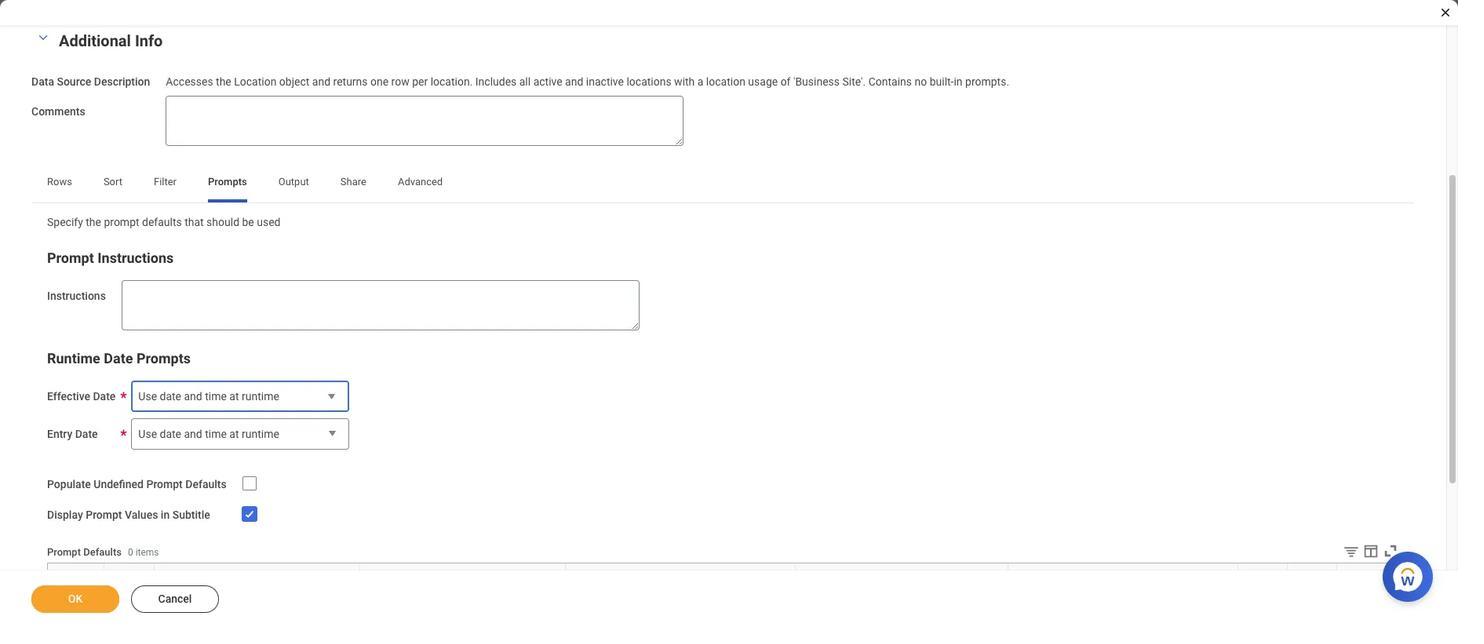 Task type: locate. For each thing, give the bounding box(es) containing it.
2 use date and time at runtime from the top
[[138, 428, 279, 440]]

runtime
[[47, 350, 100, 367]]

at for effective date
[[230, 390, 239, 403]]

the inside additional info 'group'
[[216, 75, 231, 88]]

runtime
[[242, 390, 279, 403], [242, 428, 279, 440]]

workday assistant region
[[1383, 546, 1440, 602]]

1 vertical spatial use
[[138, 428, 157, 440]]

prompts.
[[966, 75, 1010, 88]]

date
[[160, 390, 181, 403], [160, 428, 181, 440]]

0 horizontal spatial the
[[86, 216, 101, 229]]

cancel button
[[131, 586, 219, 613]]

date right entry
[[75, 428, 98, 440]]

0 vertical spatial defaults
[[185, 478, 227, 491]]

info
[[135, 31, 163, 50]]

usage
[[749, 75, 778, 88]]

1 vertical spatial use date and time at runtime button
[[131, 419, 350, 451]]

1 vertical spatial prompts
[[137, 350, 191, 367]]

ok
[[68, 593, 83, 605]]

use for effective date
[[138, 390, 157, 403]]

the left location
[[216, 75, 231, 88]]

the
[[216, 75, 231, 88], [86, 216, 101, 229]]

in
[[954, 75, 963, 88], [161, 509, 170, 521]]

at for entry date
[[230, 428, 239, 440]]

row element
[[48, 563, 1391, 627]]

in inside 'group'
[[954, 75, 963, 88]]

prompt defaults 0 items
[[47, 546, 159, 558]]

date right runtime
[[104, 350, 133, 367]]

select to filter grid data image
[[1343, 543, 1361, 559]]

0 vertical spatial in
[[954, 75, 963, 88]]

2 time from the top
[[205, 428, 227, 440]]

runtime date prompts group
[[47, 349, 1400, 451]]

the left prompt
[[86, 216, 101, 229]]

accesses the location object and returns one row per location. includes all active and inactive locations with a location usage of 'business site'. contains no built-in prompts.
[[166, 75, 1010, 88]]

1 horizontal spatial defaults
[[185, 478, 227, 491]]

0 vertical spatial use date and time at runtime button
[[131, 381, 350, 414]]

1 vertical spatial at
[[230, 428, 239, 440]]

defaults up subtitle
[[185, 478, 227, 491]]

0 horizontal spatial defaults
[[83, 546, 122, 558]]

time for entry date
[[205, 428, 227, 440]]

1 use date and time at runtime button from the top
[[131, 381, 350, 414]]

0 vertical spatial instructions
[[98, 250, 174, 266]]

defaults left 0
[[83, 546, 122, 558]]

0 horizontal spatial in
[[161, 509, 170, 521]]

use date and time at runtime button for entry date
[[131, 419, 350, 451]]

description
[[94, 75, 150, 88]]

tab list containing rows
[[31, 165, 1416, 203]]

1 runtime from the top
[[242, 390, 279, 403]]

use up the populate undefined prompt defaults
[[138, 428, 157, 440]]

display
[[47, 509, 83, 521]]

prompt
[[104, 216, 139, 229]]

location
[[234, 75, 277, 88]]

1 at from the top
[[230, 390, 239, 403]]

1 vertical spatial date
[[160, 428, 181, 440]]

values
[[125, 509, 158, 521]]

1 horizontal spatial prompts
[[208, 176, 247, 188]]

1 vertical spatial runtime
[[242, 428, 279, 440]]

entry date
[[47, 428, 98, 440]]

fullscreen image
[[1383, 542, 1400, 559]]

2 use date and time at runtime button from the top
[[131, 419, 350, 451]]

runtime for effective date
[[242, 390, 279, 403]]

date up the populate undefined prompt defaults
[[160, 428, 181, 440]]

0 vertical spatial at
[[230, 390, 239, 403]]

no
[[915, 75, 927, 88]]

prompt down the display
[[47, 546, 81, 558]]

ok button
[[31, 586, 119, 613]]

prompts
[[208, 176, 247, 188], [137, 350, 191, 367]]

0 vertical spatial prompts
[[208, 176, 247, 188]]

0 vertical spatial date
[[160, 390, 181, 403]]

use
[[138, 390, 157, 403], [138, 428, 157, 440]]

0 vertical spatial runtime
[[242, 390, 279, 403]]

tab list
[[31, 165, 1416, 203]]

and
[[312, 75, 331, 88], [565, 75, 584, 88], [184, 390, 202, 403], [184, 428, 202, 440]]

0 vertical spatial the
[[216, 75, 231, 88]]

populate
[[47, 478, 91, 491]]

used
[[257, 216, 281, 229]]

additional
[[59, 31, 131, 50]]

be
[[242, 216, 254, 229]]

instructions down prompt
[[98, 250, 174, 266]]

that
[[185, 216, 204, 229]]

use date and time at runtime
[[138, 390, 279, 403], [138, 428, 279, 440]]

prompt instructions
[[47, 250, 174, 266]]

1 vertical spatial use date and time at runtime
[[138, 428, 279, 440]]

use date and time at runtime button
[[131, 381, 350, 414], [131, 419, 350, 451]]

instructions
[[98, 250, 174, 266], [47, 290, 106, 302]]

runtime date prompts button
[[47, 350, 191, 367]]

toolbar
[[1332, 542, 1400, 563]]

the for prompt
[[86, 216, 101, 229]]

0 vertical spatial time
[[205, 390, 227, 403]]

0 vertical spatial use
[[138, 390, 157, 403]]

specify the prompt defaults that should be used
[[47, 216, 281, 229]]

location.
[[431, 75, 473, 88]]

prompt
[[47, 250, 94, 266], [146, 478, 183, 491], [86, 509, 122, 521], [47, 546, 81, 558]]

1 time from the top
[[205, 390, 227, 403]]

1 horizontal spatial the
[[216, 75, 231, 88]]

use date and time at runtime for entry date
[[138, 428, 279, 440]]

click to view/edit grid preferences image
[[1363, 542, 1380, 559]]

1 vertical spatial time
[[205, 428, 227, 440]]

effective date
[[47, 390, 116, 403]]

accesses
[[166, 75, 213, 88]]

2 at from the top
[[230, 428, 239, 440]]

use down runtime date prompts
[[138, 390, 157, 403]]

additional info group
[[31, 28, 1416, 146]]

2 vertical spatial date
[[75, 428, 98, 440]]

1 vertical spatial date
[[93, 390, 116, 403]]

2 date from the top
[[160, 428, 181, 440]]

1 use date and time at runtime from the top
[[138, 390, 279, 403]]

1 vertical spatial the
[[86, 216, 101, 229]]

prompt inside prompt instructions group
[[47, 250, 94, 266]]

1 date from the top
[[160, 390, 181, 403]]

check small image
[[240, 505, 259, 524]]

additional info
[[59, 31, 163, 50]]

date for effective date
[[160, 390, 181, 403]]

2 runtime from the top
[[242, 428, 279, 440]]

0 horizontal spatial prompts
[[137, 350, 191, 367]]

defaults
[[185, 478, 227, 491], [83, 546, 122, 558]]

date
[[104, 350, 133, 367], [93, 390, 116, 403], [75, 428, 98, 440]]

the for location
[[216, 75, 231, 88]]

contains
[[869, 75, 912, 88]]

1 horizontal spatial in
[[954, 75, 963, 88]]

date right effective
[[93, 390, 116, 403]]

2 use from the top
[[138, 428, 157, 440]]

close edit custom report image
[[1440, 6, 1453, 19]]

prompt up the values on the bottom left of page
[[146, 478, 183, 491]]

0 vertical spatial use date and time at runtime
[[138, 390, 279, 403]]

comments
[[31, 105, 85, 118]]

use date and time at runtime for effective date
[[138, 390, 279, 403]]

items
[[136, 547, 159, 558]]

in left prompts.
[[954, 75, 963, 88]]

rows
[[47, 176, 72, 188]]

subtitle
[[173, 509, 210, 521]]

at
[[230, 390, 239, 403], [230, 428, 239, 440]]

prompt down specify
[[47, 250, 94, 266]]

1 use from the top
[[138, 390, 157, 403]]

per
[[412, 75, 428, 88]]

all
[[520, 75, 531, 88]]

in right the values on the bottom left of page
[[161, 509, 170, 521]]

of
[[781, 75, 791, 88]]

instructions down prompt instructions button
[[47, 290, 106, 302]]

tab list inside additional info dialog
[[31, 165, 1416, 203]]

data
[[31, 75, 54, 88]]

0 vertical spatial date
[[104, 350, 133, 367]]

date down runtime date prompts
[[160, 390, 181, 403]]

built-
[[930, 75, 954, 88]]

time
[[205, 390, 227, 403], [205, 428, 227, 440]]



Task type: describe. For each thing, give the bounding box(es) containing it.
should
[[207, 216, 240, 229]]

active
[[534, 75, 563, 88]]

date for entry
[[75, 428, 98, 440]]

filter
[[154, 176, 177, 188]]

1 vertical spatial defaults
[[83, 546, 122, 558]]

date for entry date
[[160, 428, 181, 440]]

additional info dialog
[[0, 0, 1459, 627]]

1 vertical spatial in
[[161, 509, 170, 521]]

undefined
[[94, 478, 144, 491]]

output
[[279, 176, 309, 188]]

time for effective date
[[205, 390, 227, 403]]

location
[[707, 75, 746, 88]]

use for entry date
[[138, 428, 157, 440]]

prompt instructions group
[[47, 249, 1400, 331]]

date for runtime
[[104, 350, 133, 367]]

site'.
[[843, 75, 866, 88]]

prompt down undefined
[[86, 509, 122, 521]]

'business
[[794, 75, 840, 88]]

inactive
[[586, 75, 624, 88]]

includes
[[476, 75, 517, 88]]

display prompt values in subtitle
[[47, 509, 210, 521]]

1 vertical spatial instructions
[[47, 290, 106, 302]]

entry
[[47, 428, 72, 440]]

row
[[391, 75, 410, 88]]

specify
[[47, 216, 83, 229]]

sort
[[104, 176, 122, 188]]

data source description
[[31, 75, 150, 88]]

locations
[[627, 75, 672, 88]]

chevron down image
[[34, 32, 53, 43]]

Instructions text field
[[122, 280, 640, 331]]

Comments text field
[[166, 96, 684, 146]]

object
[[279, 75, 310, 88]]

prompts inside group
[[137, 350, 191, 367]]

additional info button
[[59, 31, 163, 50]]

runtime for entry date
[[242, 428, 279, 440]]

defaults
[[142, 216, 182, 229]]

cancel
[[158, 593, 192, 605]]

one
[[371, 75, 389, 88]]

prompt instructions button
[[47, 250, 174, 266]]

share
[[341, 176, 367, 188]]

advanced
[[398, 176, 443, 188]]

toolbar inside additional info dialog
[[1332, 542, 1400, 563]]

populate undefined prompt defaults
[[47, 478, 227, 491]]

effective
[[47, 390, 90, 403]]

source
[[57, 75, 91, 88]]

0
[[128, 547, 133, 558]]

returns
[[333, 75, 368, 88]]

date for effective
[[93, 390, 116, 403]]

with
[[675, 75, 695, 88]]

a
[[698, 75, 704, 88]]

runtime date prompts
[[47, 350, 191, 367]]

use date and time at runtime button for effective date
[[131, 381, 350, 414]]



Task type: vqa. For each thing, say whether or not it's contained in the screenshot.
that
yes



